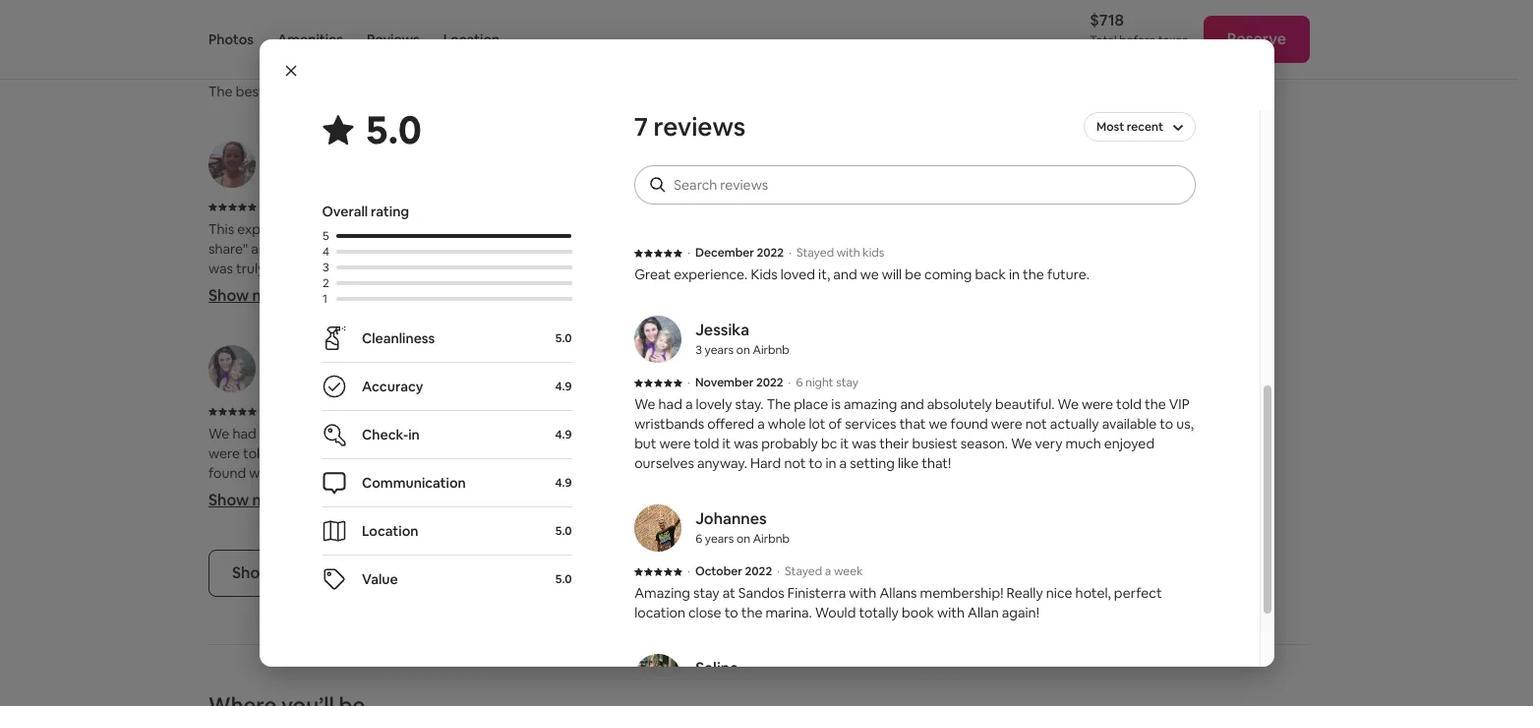 Task type: describe. For each thing, give the bounding box(es) containing it.
photos
[[209, 30, 254, 48]]

show for was
[[209, 285, 249, 306]]

7 inside 5.0 dialog
[[635, 110, 649, 144]]

wristbands inside list
[[319, 444, 389, 462]]

coming for miguel
[[1057, 220, 1105, 238]]

great for 7 reviews
[[635, 266, 671, 283]]

6 inside johannes 6 years on airbnb
[[696, 531, 703, 547]]

show inside button
[[232, 563, 273, 583]]

2 inside list
[[269, 62, 276, 78]]

tours
[[266, 338, 299, 356]]

zeeshan image
[[767, 140, 815, 188]]

0 horizontal spatial of
[[514, 444, 527, 462]]

kids inside 5.0 dialog
[[863, 245, 885, 261]]

photos button
[[209, 0, 254, 79]]

immaculate
[[463, 338, 537, 356]]

night inside list
[[380, 404, 408, 420]]

much inside 5.0 dialog
[[1066, 435, 1102, 453]]

marina
[[456, 319, 499, 336]]

november inside list
[[269, 404, 328, 420]]

hotel, for miguel
[[767, 444, 803, 462]]

responsive.
[[286, 358, 357, 376]]

book for miguel
[[1124, 444, 1157, 462]]

1 horizontal spatial 3
[[322, 260, 329, 275]]

5.0 for value
[[555, 572, 572, 587]]

show more for hard
[[209, 490, 292, 510]]

the down walk
[[363, 338, 387, 356]]

location.
[[209, 279, 263, 297]]

marina. for 7 reviews
[[766, 604, 812, 622]]

december inside 5.0 dialog
[[695, 245, 754, 261]]

5 years on airbnb
[[828, 167, 922, 183]]

this
[[209, 220, 234, 238]]

throughout
[[502, 299, 575, 317]]

was down 6 years on airbnb at the bottom
[[852, 435, 877, 453]]

found inside 5.0 dialog
[[951, 415, 988, 433]]

services inside 5.0 dialog
[[845, 415, 897, 433]]

stay right johannes image
[[836, 375, 859, 391]]

perfect for 7 reviews
[[1114, 584, 1162, 602]]

care,
[[437, 82, 468, 100]]

all inside show all 7 reviews button
[[276, 563, 292, 583]]

beautiful. inside list
[[569, 425, 629, 442]]

lovely inside list
[[270, 425, 306, 442]]

january
[[269, 200, 314, 215]]

gerardo zapopan, mexico
[[270, 7, 362, 45]]

ago
[[317, 62, 338, 78]]

rent
[[573, 397, 600, 415]]

most recent button
[[1085, 110, 1197, 144]]

wonderful
[[430, 358, 494, 376]]

highly
[[550, 378, 587, 395]]

vip inside 5.0 dialog
[[1169, 395, 1190, 413]]

1 horizontal spatial our
[[604, 279, 626, 297]]

anyway. inside list
[[589, 484, 639, 502]]

was down 2023
[[311, 220, 336, 238]]

much inside list
[[434, 484, 470, 502]]

experience. for 7 reviews
[[674, 266, 748, 283]]

best
[[236, 82, 264, 100]]

check-
[[362, 426, 408, 444]]

7 reviews
[[635, 110, 746, 144]]

johannes image for miguel
[[767, 345, 815, 392]]

kids for miguel
[[884, 220, 911, 238]]

in inside great experience. kids loved it, and we will be coming back in the future.
[[1142, 220, 1153, 238]]

really for miguel
[[1139, 425, 1176, 442]]

0 vertical spatial from
[[571, 279, 601, 297]]

show all 7 reviews
[[232, 563, 364, 583]]

whole inside list
[[453, 444, 491, 462]]

0 vertical spatial for
[[391, 82, 410, 100]]

whales
[[391, 299, 435, 317]]

whole inside 5.0 dialog
[[768, 415, 806, 433]]

amazing for miguel
[[767, 425, 823, 442]]

more for place
[[252, 490, 292, 510]]

many
[[533, 319, 567, 336]]

the inside 5.0 dialog
[[767, 395, 791, 413]]

found inside list
[[209, 464, 246, 482]]

very inside this experience was unique for us. we rented alan's all inclusive "time share" as opposed to a private residence which is more typical for us. it was truly amazing. the pictures do not capture the beauty of the location. the sunrises and sun sets were surreal. the view from our balcony enabled us to watch whales migrating throughout our stay. the location enabled us to walk to access a marina with many restaurants, bars and tours available. the facility was immaculate and the staff was enormously responsive.  alan was a wonderful host and very patient with me as i navigated this new experience. we would highly recommend this vacation home, and we hope that we will rent from alan again in the future.
[[555, 358, 583, 376]]

like inside 5.0 dialog
[[898, 455, 919, 472]]

total
[[1090, 32, 1117, 48]]

5 for 5
[[322, 228, 329, 244]]

birthday,
[[267, 82, 323, 100]]

2 vertical spatial very
[[404, 484, 431, 502]]

Search reviews, Press 'Enter' to search text field
[[674, 175, 1177, 195]]

0 horizontal spatial our
[[578, 299, 599, 317]]

unique
[[339, 220, 382, 238]]

back for miguel
[[1108, 220, 1139, 238]]

inclusive
[[553, 220, 606, 238]]

1 horizontal spatial that
[[585, 444, 611, 462]]

6 left 6 years on airbnb at the bottom
[[796, 375, 803, 391]]

5.0 for cleanliness
[[555, 331, 572, 346]]

$718 total before taxes
[[1090, 10, 1188, 48]]

is inside 5.0 dialog
[[832, 395, 841, 413]]

will for 7 reviews
[[882, 266, 902, 283]]

is inside this experience was unique for us. we rented alan's all inclusive "time share" as opposed to a private residence which is more typical for us. it was truly amazing. the pictures do not capture the beauty of the location. the sunrises and sun sets were surreal. the view from our balcony enabled us to watch whales migrating throughout our stay. the location enabled us to walk to access a marina with many restaurants, bars and tours available. the facility was immaculate and the staff was enormously responsive.  alan was a wonderful host and very patient with me as i navigated this new experience. we would highly recommend this vacation home, and we hope that we will rent from alan again in the future.
[[507, 240, 517, 258]]

really
[[478, 82, 511, 100]]

was down share"
[[209, 260, 233, 277]]

available.
[[302, 338, 360, 356]]

sunrises
[[293, 279, 344, 297]]

probably inside list
[[582, 464, 639, 482]]

amazing stay at sandos finisterra with allans membership! really nice hotel, perfect location close to the marina. would totally book with allan again! for 7 reviews
[[635, 584, 1162, 622]]

do
[[410, 260, 426, 277]]

2 inside 5.0 dialog
[[322, 275, 329, 291]]

november 2022 · 6 night stay
[[269, 404, 433, 420]]

years right johannes image
[[838, 372, 867, 387]]

stay. inside this experience was unique for us. we rented alan's all inclusive "time share" as opposed to a private residence which is more typical for us. it was truly amazing. the pictures do not capture the beauty of the location. the sunrises and sun sets were surreal. the view from our balcony enabled us to watch whales migrating throughout our stay. the location enabled us to walk to access a marina with many restaurants, bars and tours available. the facility was immaculate and the staff was enormously responsive.  alan was a wonderful host and very patient with me as i navigated this new experience. we would highly recommend this vacation home, and we hope that we will rent from alan again in the future.
[[602, 299, 630, 317]]

actually inside 5.0 dialog
[[1050, 415, 1100, 433]]

will inside this experience was unique for us. we rented alan's all inclusive "time share" as opposed to a private residence which is more typical for us. it was truly amazing. the pictures do not capture the beauty of the location. the sunrises and sun sets were surreal. the view from our balcony enabled us to watch whales migrating throughout our stay. the location enabled us to walk to access a marina with many restaurants, bars and tours available. the facility was immaculate and the staff was enormously responsive.  alan was a wonderful host and very patient with me as i navigated this new experience. we would highly recommend this vacation home, and we hope that we will rent from alan again in the future.
[[550, 397, 570, 415]]

stayed up unique
[[356, 200, 394, 215]]

zapopan,
[[270, 29, 321, 45]]

on for · october 2022 · stayed a week
[[737, 531, 751, 547]]

4
[[322, 244, 329, 260]]

reviews inside 5.0 dialog
[[654, 110, 746, 144]]

absolutely inside list
[[501, 425, 566, 442]]

walk
[[351, 319, 379, 336]]

years for november 2022 · 6 night stay
[[279, 372, 308, 387]]

hard inside 5.0 dialog
[[751, 455, 781, 472]]

years right zeeshan icon
[[837, 167, 866, 183]]

more inside this experience was unique for us. we rented alan's all inclusive "time share" as opposed to a private residence which is more typical for us. it was truly amazing. the pictures do not capture the beauty of the location. the sunrises and sun sets were surreal. the view from our balcony enabled us to watch whales migrating throughout our stay. the location enabled us to walk to access a marina with many restaurants, bars and tours available. the facility was immaculate and the staff was enormously responsive.  alan was a wonderful host and very patient with me as i navigated this new experience. we would highly recommend this vacation home, and we hope that we will rent from alan again in the future.
[[520, 240, 553, 258]]

1 horizontal spatial this
[[352, 378, 375, 395]]

0 horizontal spatial week
[[405, 200, 434, 215]]

vip inside list
[[296, 444, 316, 462]]

most
[[1097, 119, 1125, 135]]

had inside list
[[233, 425, 257, 442]]

6 up check-
[[370, 404, 377, 420]]

bc inside list
[[642, 464, 658, 482]]

location inside this experience was unique for us. we rented alan's all inclusive "time share" as opposed to a private residence which is more typical for us. it was truly amazing. the pictures do not capture the beauty of the location. the sunrises and sun sets were surreal. the view from our balcony enabled us to watch whales migrating throughout our stay. the location enabled us to walk to access a marina with many restaurants, bars and tours available. the facility was immaculate and the staff was enormously responsive.  alan was a wonderful host and very patient with me as i navigated this new experience. we would highly recommend this vacation home, and we hope that we will rent from alan again in the future.
[[209, 319, 259, 336]]

in inside this experience was unique for us. we rented alan's all inclusive "time share" as opposed to a private residence which is more typical for us. it was truly amazing. the pictures do not capture the beauty of the location. the sunrises and sun sets were surreal. the view from our balcony enabled us to watch whales migrating throughout our stay. the location enabled us to walk to access a marina with many restaurants, bars and tours available. the facility was immaculate and the staff was enormously responsive.  alan was a wonderful host and very patient with me as i navigated this new experience. we would highly recommend this vacation home, and we hope that we will rent from alan again in the future.
[[277, 417, 288, 435]]

0 vertical spatial at
[[539, 82, 551, 100]]

experience
[[237, 220, 308, 238]]

future. inside this experience was unique for us. we rented alan's all inclusive "time share" as opposed to a private residence which is more typical for us. it was truly amazing. the pictures do not capture the beauty of the location. the sunrises and sun sets were surreal. the view from our balcony enabled us to watch whales migrating throughout our stay. the location enabled us to walk to access a marina with many restaurants, bars and tours available. the facility was immaculate and the staff was enormously responsive.  alan was a wonderful host and very patient with me as i navigated this new experience. we would highly recommend this vacation home, and we hope that we will rent from alan again in the future.
[[315, 417, 358, 435]]

the best birthday, thank you for the care, i really felt at home
[[209, 82, 591, 100]]

we had a lovely stay. the place is amazing and absolutely beautiful. we were told the vip wristbands offered a whole lot of services that we found were not actually available to us, but were told it was probably bc it was their busiest season. we very much enjoyed ourselves anyway. hard not to in a setting like that! inside 5.0 dialog
[[635, 395, 1194, 472]]

marina. for miguel
[[988, 444, 1035, 462]]

show more for enabled
[[209, 285, 292, 306]]

setting inside 5.0 dialog
[[850, 455, 895, 472]]

beautiful. inside 5.0 dialog
[[996, 395, 1055, 413]]

2023
[[316, 200, 344, 215]]

johannes 6 years on airbnb
[[696, 509, 790, 547]]

1 horizontal spatial alan
[[360, 358, 388, 376]]

0 horizontal spatial stay.
[[309, 425, 338, 442]]

membership! for miguel
[[1053, 425, 1136, 442]]

alan's
[[496, 220, 533, 238]]

that inside this experience was unique for us. we rented alan's all inclusive "time share" as opposed to a private residence which is more typical for us. it was truly amazing. the pictures do not capture the beauty of the location. the sunrises and sun sets were surreal. the view from our balcony enabled us to watch whales migrating throughout our stay. the location enabled us to walk to access a marina with many restaurants, bars and tours available. the facility was immaculate and the staff was enormously responsive.  alan was a wonderful host and very patient with me as i navigated this new experience. we would highly recommend this vacation home, and we hope that we will rent from alan again in the future.
[[499, 397, 526, 415]]

stay down 6 years on airbnb at the bottom
[[826, 425, 852, 442]]

really for 7 reviews
[[1007, 584, 1044, 602]]

available inside 5.0 dialog
[[1103, 415, 1157, 433]]

mexico for miguel
[[860, 29, 899, 45]]

at for 7 reviews
[[723, 584, 736, 602]]

sandos for 7 reviews
[[739, 584, 785, 602]]

was down facility
[[391, 358, 416, 376]]

allans for 7 reviews
[[880, 584, 917, 602]]

busiest inside 5.0 dialog
[[912, 435, 958, 453]]

7 inside button
[[296, 563, 304, 583]]

perfect for miguel
[[806, 444, 854, 462]]

felt
[[514, 82, 536, 100]]

i inside this experience was unique for us. we rented alan's all inclusive "time share" as opposed to a private residence which is more typical for us. it was truly amazing. the pictures do not capture the beauty of the location. the sunrises and sun sets were surreal. the view from our balcony enabled us to watch whales migrating throughout our stay. the location enabled us to walk to access a marina with many restaurants, bars and tours available. the facility was immaculate and the staff was enormously responsive.  alan was a wonderful host and very patient with me as i navigated this new experience. we would highly recommend this vacation home, and we hope that we will rent from alan again in the future.
[[279, 378, 283, 395]]

· december 2022 · stayed with kids inside 5.0 dialog
[[688, 245, 885, 261]]

0 vertical spatial us.
[[406, 220, 423, 238]]

value
[[362, 571, 398, 588]]

recommend
[[209, 397, 286, 415]]

experience. for miguel
[[807, 220, 881, 238]]

facility
[[390, 338, 432, 356]]

4.9 for communication
[[555, 475, 572, 491]]

before
[[1120, 32, 1156, 48]]

truly
[[236, 260, 265, 277]]

opposed
[[268, 240, 324, 258]]

like inside list
[[356, 503, 377, 521]]

thank
[[326, 82, 362, 100]]

typical
[[556, 240, 599, 258]]

miguel
[[828, 7, 877, 27]]

place inside 5.0 dialog
[[794, 395, 829, 413]]

· 2 weeks ago
[[262, 62, 338, 78]]

1 vertical spatial us,
[[435, 464, 452, 482]]

weeks
[[279, 62, 314, 78]]

week for 7 reviews
[[834, 564, 863, 579]]

reserve button
[[1204, 16, 1310, 63]]

bc inside 5.0 dialog
[[821, 435, 838, 453]]

1 vertical spatial us
[[317, 319, 331, 336]]

$718
[[1090, 10, 1124, 30]]

great experience. kids loved it, and we will be coming back in the future. for 7 reviews
[[635, 266, 1090, 283]]

mexico for gerardo
[[324, 29, 362, 45]]

not inside this experience was unique for us. we rented alan's all inclusive "time share" as opposed to a private residence which is more typical for us. it was truly amazing. the pictures do not capture the beauty of the location. the sunrises and sun sets were surreal. the view from our balcony enabled us to watch whales migrating throughout our stay. the location enabled us to walk to access a marina with many restaurants, bars and tours available. the facility was immaculate and the staff was enormously responsive.  alan was a wonderful host and very patient with me as i navigated this new experience. we would highly recommend this vacation home, and we hope that we will rent from alan again in the future.
[[429, 260, 451, 277]]

salina
[[696, 658, 739, 679]]

totally for miguel
[[1081, 444, 1121, 462]]

1 vertical spatial as
[[262, 378, 276, 395]]

gerardo
[[270, 7, 331, 27]]

amenities button
[[277, 0, 343, 79]]

rating
[[371, 203, 409, 220]]

night inside 5.0 dialog
[[806, 375, 834, 391]]

list containing gerardo
[[201, 3, 1318, 550]]

all inside this experience was unique for us. we rented alan's all inclusive "time share" as opposed to a private residence which is more typical for us. it was truly amazing. the pictures do not capture the beauty of the location. the sunrises and sun sets were surreal. the view from our balcony enabled us to watch whales migrating throughout our stay. the location enabled us to walk to access a marina with many restaurants, bars and tours available. the facility was immaculate and the staff was enormously responsive.  alan was a wonderful host and very patient with me as i navigated this new experience. we would highly recommend this vacation home, and we hope that we will rent from alan again in the future.
[[536, 220, 550, 238]]

but inside 5.0 dialog
[[635, 435, 657, 453]]

again
[[240, 417, 274, 435]]

lovely inside 5.0 dialog
[[696, 395, 732, 413]]

it up johannes on the bottom of page
[[722, 435, 731, 453]]

the up 'throughout'
[[511, 279, 535, 297]]

january 2023 · stayed a week
[[269, 200, 434, 215]]

but inside list
[[455, 464, 477, 482]]

great for miguel
[[767, 220, 804, 238]]

week for miguel
[[967, 404, 996, 420]]

johannes image for 7 reviews
[[635, 505, 682, 552]]

it, for 7 reviews
[[819, 266, 831, 283]]

future. for miguel
[[767, 240, 810, 258]]

recent
[[1128, 119, 1164, 135]]

the down november 2022 · 6 night stay
[[341, 425, 365, 442]]

enjoyed inside list
[[473, 484, 523, 502]]

1 horizontal spatial location
[[443, 30, 500, 48]]

2 vertical spatial for
[[602, 240, 620, 258]]

restaurants,
[[570, 319, 645, 336]]

pictures
[[355, 260, 407, 277]]

0 vertical spatial enabled
[[261, 299, 313, 317]]

0 vertical spatial as
[[251, 240, 265, 258]]

navigated
[[286, 378, 349, 395]]

5 for 5 years on airbnb
[[828, 167, 835, 183]]

amazing.
[[268, 260, 325, 277]]

0 horizontal spatial alan
[[209, 417, 237, 435]]

staff
[[591, 338, 620, 356]]

their inside 5.0 dialog
[[880, 435, 909, 453]]

setting inside list
[[308, 503, 353, 521]]

me
[[239, 378, 259, 395]]

access
[[399, 319, 442, 336]]

0 horizontal spatial is
[[405, 425, 415, 442]]

experience. inside this experience was unique for us. we rented alan's all inclusive "time share" as opposed to a private residence which is more typical for us. it was truly amazing. the pictures do not capture the beauty of the location. the sunrises and sun sets were surreal. the view from our balcony enabled us to watch whales migrating throughout our stay. the location enabled us to walk to access a marina with many restaurants, bars and tours available. the facility was immaculate and the staff was enormously responsive.  alan was a wonderful host and very patient with me as i navigated this new experience. we would highly recommend this vacation home, and we hope that we will rent from alan again in the future.
[[407, 378, 481, 395]]

reserve
[[1228, 29, 1287, 49]]

lot inside list
[[494, 444, 511, 462]]

back for 7 reviews
[[975, 266, 1006, 283]]

was down rent
[[554, 464, 579, 482]]

finisterra for miguel
[[920, 425, 979, 442]]

overall
[[322, 203, 368, 220]]

zeeshan image for 7 reviews
[[635, 186, 682, 233]]

bars
[[209, 338, 236, 356]]

4.9 for accuracy
[[555, 379, 572, 394]]

very inside 5.0 dialog
[[1035, 435, 1063, 453]]

that! inside list
[[380, 503, 410, 521]]

was down again
[[220, 484, 245, 502]]

loved for 7 reviews
[[781, 266, 816, 283]]

watch
[[349, 299, 388, 317]]

be for 7 reviews
[[905, 266, 922, 283]]

location for miguel
[[857, 444, 908, 462]]

would for 7 reviews
[[815, 604, 856, 622]]

1 vertical spatial busiest
[[280, 484, 326, 502]]

show more button for enabled
[[209, 285, 292, 306]]

migrating
[[438, 299, 499, 317]]

balcony
[[209, 299, 258, 317]]

the left best
[[209, 82, 233, 100]]

cleanliness
[[362, 330, 435, 347]]

stay up check-in
[[410, 404, 433, 420]]

available inside list
[[360, 464, 415, 482]]

location inside 5.0 dialog
[[362, 522, 418, 540]]

airbnb for · october 2022 · stayed a week
[[753, 531, 790, 547]]

ourselves inside 5.0 dialog
[[635, 455, 694, 472]]

that inside 5.0 dialog
[[900, 415, 926, 433]]

december inside list
[[828, 200, 887, 215]]

johannes
[[696, 509, 767, 529]]

services inside list
[[530, 444, 582, 462]]

1 vertical spatial from
[[602, 397, 633, 415]]

6 years on airbnb
[[828, 372, 923, 387]]

airbnb for november 2022 · 6 night stay
[[327, 372, 364, 387]]

that! inside 5.0 dialog
[[922, 455, 952, 472]]

hotel, for 7 reviews
[[1076, 584, 1111, 602]]

1 vertical spatial this
[[289, 397, 312, 415]]

0 vertical spatial · december 2022 · stayed with kids
[[820, 200, 1017, 215]]

share"
[[209, 240, 248, 258]]

it down 6 years on airbnb at the bottom
[[841, 435, 849, 453]]

lot inside 5.0 dialog
[[809, 415, 826, 433]]

great experience. kids loved it, and we will be coming back in the future. for miguel
[[767, 220, 1177, 258]]

1 vertical spatial enabled
[[262, 319, 314, 336]]



Task type: locate. For each thing, give the bounding box(es) containing it.
jessika image for miguel
[[209, 345, 256, 392]]

1 vertical spatial amazing
[[635, 584, 691, 602]]

1 horizontal spatial us.
[[623, 240, 640, 258]]

0 vertical spatial · october 2022 · stayed a week
[[820, 404, 996, 420]]

0 horizontal spatial hard
[[209, 503, 239, 521]]

0 vertical spatial us,
[[1177, 415, 1194, 433]]

their inside list
[[248, 484, 277, 502]]

3 right me
[[270, 372, 276, 387]]

november inside 5.0 dialog
[[695, 375, 754, 391]]

will for miguel
[[1015, 220, 1035, 238]]

the
[[413, 82, 434, 100], [1156, 220, 1177, 238], [507, 260, 528, 277], [595, 260, 616, 277], [1023, 266, 1045, 283], [567, 338, 588, 356], [1145, 395, 1166, 413], [291, 417, 312, 435], [271, 444, 293, 462], [964, 444, 985, 462], [741, 604, 763, 622]]

more up beauty
[[520, 240, 553, 258]]

1 horizontal spatial finisterra
[[920, 425, 979, 442]]

whole down '· november 2022 · 6 night stay'
[[768, 415, 806, 433]]

perfect inside list
[[806, 444, 854, 462]]

enormously
[[209, 358, 283, 376]]

"time
[[609, 220, 643, 238]]

allans inside 5.0 dialog
[[880, 584, 917, 602]]

place inside list
[[368, 425, 403, 442]]

home,
[[372, 397, 412, 415]]

stay. up restaurants,
[[602, 299, 630, 317]]

the
[[209, 82, 233, 100], [328, 260, 352, 277], [266, 279, 290, 297], [511, 279, 535, 297], [634, 299, 658, 317], [363, 338, 387, 356], [767, 395, 791, 413], [341, 425, 365, 442]]

0 vertical spatial of
[[579, 260, 592, 277]]

1 vertical spatial at
[[855, 425, 868, 442]]

nice
[[1179, 425, 1206, 442], [1047, 584, 1073, 602]]

amazing inside list
[[418, 425, 471, 442]]

jessika image
[[635, 316, 682, 363], [209, 345, 256, 392], [209, 345, 256, 392]]

october
[[828, 404, 875, 420], [695, 564, 743, 579]]

1 horizontal spatial location
[[635, 604, 686, 622]]

wristbands inside 5.0 dialog
[[635, 415, 705, 433]]

amazing down hope
[[418, 425, 471, 442]]

zeeshan image
[[767, 140, 815, 188], [635, 186, 682, 233], [635, 186, 682, 233]]

1 vertical spatial great
[[635, 266, 671, 283]]

johannes image
[[767, 345, 815, 392]]

0 horizontal spatial anyway.
[[589, 484, 639, 502]]

more for we
[[252, 285, 292, 306]]

book inside 5.0 dialog
[[902, 604, 935, 622]]

close inside 5.0 dialog
[[689, 604, 722, 622]]

airbnb inside johannes 6 years on airbnb
[[753, 531, 790, 547]]

sandos down 6 years on airbnb at the bottom
[[871, 425, 917, 442]]

their down again
[[248, 484, 277, 502]]

november down navigated
[[269, 404, 328, 420]]

sandos for miguel
[[871, 425, 917, 442]]

marina. inside list
[[988, 444, 1035, 462]]

on down available. on the left
[[310, 372, 324, 387]]

allan for 7 reviews
[[968, 604, 999, 622]]

october inside list
[[828, 404, 875, 420]]

· december 2022 · stayed with kids down zeeshan
[[688, 245, 885, 261]]

probably down rent
[[582, 464, 639, 482]]

· october 2022 · stayed a week for 7 reviews
[[688, 564, 863, 579]]

kids down zeeshan
[[751, 266, 778, 283]]

whole down hope
[[453, 444, 491, 462]]

1 horizontal spatial lot
[[809, 415, 826, 433]]

stay. inside 5.0 dialog
[[735, 395, 764, 413]]

1 horizontal spatial be
[[1038, 220, 1054, 238]]

dawn image
[[209, 140, 256, 188], [209, 140, 256, 188]]

anyway. inside 5.0 dialog
[[697, 455, 748, 472]]

1 horizontal spatial had
[[659, 395, 683, 413]]

of down 6 years on airbnb at the bottom
[[829, 415, 842, 433]]

2 vertical spatial week
[[834, 564, 863, 579]]

on down johannes on the bottom of page
[[737, 531, 751, 547]]

november left johannes image
[[695, 375, 754, 391]]

of down the typical
[[579, 260, 592, 277]]

membership! inside list
[[1053, 425, 1136, 442]]

1 horizontal spatial busiest
[[912, 435, 958, 453]]

as
[[251, 240, 265, 258], [262, 378, 276, 395]]

be
[[1038, 220, 1054, 238], [905, 266, 922, 283]]

busiest down 6 years on airbnb at the bottom
[[912, 435, 958, 453]]

and inside great experience. kids loved it, and we will be coming back in the future.
[[966, 220, 990, 238]]

6
[[828, 372, 835, 387], [796, 375, 803, 391], [370, 404, 377, 420], [696, 531, 703, 547]]

that down would
[[499, 397, 526, 415]]

close for miguel
[[911, 444, 944, 462]]

1 vertical spatial like
[[356, 503, 377, 521]]

allans for miguel
[[1013, 425, 1050, 442]]

again! for 7 reviews
[[1002, 604, 1040, 622]]

6 right johannes image
[[828, 372, 835, 387]]

1 vertical spatial actually
[[308, 464, 357, 482]]

would for miguel
[[1038, 444, 1078, 462]]

future. for 7 reviews
[[1048, 266, 1090, 283]]

nice inside 5.0 dialog
[[1047, 584, 1073, 602]]

jessika 3 years on airbnb for miguel
[[270, 349, 364, 387]]

2 vertical spatial of
[[514, 444, 527, 462]]

0 vertical spatial place
[[794, 395, 829, 413]]

hard up show all 7 reviews
[[209, 503, 239, 521]]

december
[[828, 200, 887, 215], [695, 245, 754, 261]]

that down 6 years on airbnb at the bottom
[[900, 415, 926, 433]]

show more button down again
[[209, 490, 292, 510]]

jessika right jessika icon
[[696, 320, 750, 340]]

5
[[828, 167, 835, 183], [322, 228, 329, 244]]

0 vertical spatial amazing stay at sandos finisterra with allans membership! really nice hotel, perfect location close to the marina. would totally book with allan again!
[[767, 425, 1206, 482]]

zeeshan image for miguel
[[767, 140, 815, 188]]

nice for miguel
[[1179, 425, 1206, 442]]

offered down '· november 2022 · 6 night stay'
[[708, 415, 755, 433]]

1 horizontal spatial hotel,
[[1076, 584, 1111, 602]]

experience. down wonderful
[[407, 378, 481, 395]]

offered up communication
[[392, 444, 439, 462]]

0 vertical spatial jessika
[[696, 320, 750, 340]]

residence
[[402, 240, 464, 258]]

1 horizontal spatial like
[[898, 455, 919, 472]]

jessika image for 7 reviews
[[635, 316, 682, 363]]

amazing stay at sandos finisterra with allans membership! really nice hotel, perfect location close to the marina. would totally book with allan again! for miguel
[[767, 425, 1206, 482]]

0 vertical spatial it,
[[951, 220, 963, 238]]

it
[[643, 240, 652, 258]]

0 vertical spatial perfect
[[806, 444, 854, 462]]

1 horizontal spatial from
[[602, 397, 633, 415]]

1 vertical spatial for
[[385, 220, 403, 238]]

0 vertical spatial show
[[209, 285, 249, 306]]

location for 7 reviews
[[635, 604, 686, 622]]

sandos inside 5.0 dialog
[[739, 584, 785, 602]]

1 show more button from the top
[[209, 285, 292, 306]]

probably inside 5.0 dialog
[[762, 435, 818, 453]]

0 horizontal spatial october
[[695, 564, 743, 579]]

it down would
[[543, 464, 551, 482]]

miguel leon, mexico
[[828, 7, 899, 45]]

0 vertical spatial hard
[[751, 455, 781, 472]]

hotel, inside list
[[767, 444, 803, 462]]

0 vertical spatial enjoyed
[[1105, 435, 1155, 453]]

years down johannes on the bottom of page
[[705, 531, 734, 547]]

it, for miguel
[[951, 220, 963, 238]]

mexico up ago
[[324, 29, 362, 45]]

0 horizontal spatial coming
[[925, 266, 972, 283]]

stayed down search reviews, press 'enter' to search text box
[[929, 200, 967, 215]]

2 vertical spatial location
[[635, 604, 686, 622]]

reviews inside button
[[308, 563, 364, 583]]

services down rent
[[530, 444, 582, 462]]

0 horizontal spatial very
[[404, 484, 431, 502]]

book for 7 reviews
[[902, 604, 935, 622]]

1 vertical spatial jessika
[[270, 349, 324, 370]]

0 horizontal spatial allans
[[880, 584, 917, 602]]

from right rent
[[602, 397, 633, 415]]

on for · november 2022 · 6 night stay
[[737, 342, 750, 358]]

5 down 2023
[[322, 228, 329, 244]]

1 vertical spatial place
[[368, 425, 403, 442]]

at for miguel
[[855, 425, 868, 442]]

3 up sunrises
[[322, 260, 329, 275]]

show all 7 reviews button
[[209, 550, 388, 597]]

offered inside 5.0 dialog
[[708, 415, 755, 433]]

0 vertical spatial amazing
[[844, 395, 898, 413]]

on for november 2022 · 6 night stay
[[310, 372, 324, 387]]

october inside 5.0 dialog
[[695, 564, 743, 579]]

0 vertical spatial our
[[604, 279, 626, 297]]

it
[[722, 435, 731, 453], [841, 435, 849, 453], [543, 464, 551, 482], [209, 484, 217, 502]]

1 vertical spatial december
[[695, 245, 754, 261]]

1 horizontal spatial jessika
[[696, 320, 750, 340]]

the inside great experience. kids loved it, and we will be coming back in the future.
[[1156, 220, 1177, 238]]

2 mexico from the left
[[860, 29, 899, 45]]

3 for miguel
[[270, 372, 276, 387]]

be inside list
[[1038, 220, 1054, 238]]

0 vertical spatial finisterra
[[920, 425, 979, 442]]

on right zeeshan icon
[[869, 167, 883, 183]]

0 vertical spatial more
[[520, 240, 553, 258]]

would
[[1038, 444, 1078, 462], [815, 604, 856, 622]]

the up sunrises
[[328, 260, 352, 277]]

be inside 5.0 dialog
[[905, 266, 922, 283]]

absolutely
[[927, 395, 993, 413], [501, 425, 566, 442]]

amenities
[[277, 30, 343, 48]]

home
[[554, 82, 591, 100]]

experience. down zeeshan
[[674, 266, 748, 283]]

stay.
[[602, 299, 630, 317], [735, 395, 764, 413], [309, 425, 338, 442]]

available
[[1103, 415, 1157, 433], [360, 464, 415, 482]]

1 horizontal spatial great
[[767, 220, 804, 238]]

jessika up navigated
[[270, 349, 324, 370]]

it,
[[951, 220, 963, 238], [819, 266, 831, 283]]

reviews button
[[367, 0, 420, 79]]

· november 2022 · 6 night stay
[[688, 375, 859, 391]]

0 horizontal spatial it,
[[819, 266, 831, 283]]

0 horizontal spatial nice
[[1047, 584, 1073, 602]]

had down recommend
[[233, 425, 257, 442]]

on inside johannes 6 years on airbnb
[[737, 531, 751, 547]]

we had a lovely stay. the place is amazing and absolutely beautiful. we were told the vip wristbands offered a whole lot of services that we found were not actually available to us, but were told it was probably bc it was their busiest season. we very much enjoyed ourselves anyway. hard not to in a setting like that! down 'home,'
[[209, 425, 658, 521]]

jessika for 7 reviews
[[696, 320, 750, 340]]

be for miguel
[[1038, 220, 1054, 238]]

0 horizontal spatial close
[[689, 604, 722, 622]]

hotel, inside 5.0 dialog
[[1076, 584, 1111, 602]]

enjoyed inside 5.0 dialog
[[1105, 435, 1155, 453]]

3 inside list
[[270, 372, 276, 387]]

0 vertical spatial us
[[316, 299, 330, 317]]

alan
[[360, 358, 388, 376], [209, 417, 237, 435]]

coming inside 5.0 dialog
[[925, 266, 972, 283]]

1 vertical spatial perfect
[[1114, 584, 1162, 602]]

perfect inside 5.0 dialog
[[1114, 584, 1162, 602]]

jessika 3 years on airbnb
[[696, 320, 790, 358], [270, 349, 364, 387]]

on up '· november 2022 · 6 night stay'
[[737, 342, 750, 358]]

i right me
[[279, 378, 283, 395]]

us.
[[406, 220, 423, 238], [623, 240, 640, 258]]

october down johannes 6 years on airbnb
[[695, 564, 743, 579]]

were inside this experience was unique for us. we rented alan's all inclusive "time share" as opposed to a private residence which is more typical for us. it was truly amazing. the pictures do not capture the beauty of the location. the sunrises and sun sets were surreal. the view from our balcony enabled us to watch whales migrating throughout our stay. the location enabled us to walk to access a marina with many restaurants, bars and tours available. the facility was immaculate and the staff was enormously responsive.  alan was a wonderful host and very patient with me as i navigated this new experience. we would highly recommend this vacation home, and we hope that we will rent from alan again in the future.
[[428, 279, 459, 297]]

5 inside list
[[828, 167, 835, 183]]

season. inside 5.0 dialog
[[961, 435, 1008, 453]]

like down 6 years on airbnb at the bottom
[[898, 455, 919, 472]]

offered
[[708, 415, 755, 433], [392, 444, 439, 462]]

private
[[355, 240, 399, 258]]

amazing inside 5.0 dialog
[[635, 584, 691, 602]]

at inside 5.0 dialog
[[723, 584, 736, 602]]

0 vertical spatial all
[[536, 220, 550, 238]]

services down 6 years on airbnb at the bottom
[[845, 415, 897, 433]]

2 show more button from the top
[[209, 490, 292, 510]]

2 down 4 at the left of page
[[322, 275, 329, 291]]

years for · october 2022 · stayed a week
[[705, 531, 734, 547]]

view
[[538, 279, 568, 297]]

0 horizontal spatial location
[[362, 522, 418, 540]]

is down alan's
[[507, 240, 517, 258]]

which
[[467, 240, 504, 258]]

would
[[508, 378, 547, 395]]

back
[[1108, 220, 1139, 238], [975, 266, 1006, 283]]

amazing stay at sandos finisterra with allans membership! really nice hotel, perfect location close to the marina. would totally book with allan again!
[[767, 425, 1206, 482], [635, 584, 1162, 622]]

great down zeeshan icon
[[767, 220, 804, 238]]

great
[[767, 220, 804, 238], [635, 266, 671, 283]]

jessika inside 5.0 dialog
[[696, 320, 750, 340]]

· december 2022 · stayed with kids down search reviews, press 'enter' to search text box
[[820, 200, 1017, 215]]

0 horizontal spatial location
[[209, 319, 259, 336]]

place down johannes image
[[794, 395, 829, 413]]

3 for 7 reviews
[[696, 342, 702, 358]]

0 horizontal spatial but
[[455, 464, 477, 482]]

absolutely inside 5.0 dialog
[[927, 395, 993, 413]]

hope
[[464, 397, 496, 415]]

coming inside great experience. kids loved it, and we will be coming back in the future.
[[1057, 220, 1105, 238]]

loved for miguel
[[914, 220, 948, 238]]

1 show more from the top
[[209, 285, 292, 306]]

1 mexico from the left
[[324, 29, 362, 45]]

years
[[837, 167, 866, 183], [705, 342, 734, 358], [279, 372, 308, 387], [838, 372, 867, 387], [705, 531, 734, 547]]

again! for miguel
[[801, 464, 839, 482]]

finisterra for 7 reviews
[[788, 584, 846, 602]]

stay. down vacation
[[309, 425, 338, 442]]

1 horizontal spatial us,
[[1177, 415, 1194, 433]]

at down johannes 6 years on airbnb
[[723, 584, 736, 602]]

place down 'home,'
[[368, 425, 403, 442]]

0 horizontal spatial place
[[368, 425, 403, 442]]

close for 7 reviews
[[689, 604, 722, 622]]

show more button down truly
[[209, 285, 292, 306]]

surreal.
[[462, 279, 508, 297]]

season.
[[961, 435, 1008, 453], [329, 484, 376, 502]]

1 vertical spatial 5
[[322, 228, 329, 244]]

lot down hope
[[494, 444, 511, 462]]

like
[[898, 455, 919, 472], [356, 503, 377, 521]]

patient
[[586, 358, 631, 376]]

ourselves inside list
[[526, 484, 586, 502]]

show more button for hard
[[209, 490, 292, 510]]

0 vertical spatial probably
[[762, 435, 818, 453]]

was down '· november 2022 · 6 night stay'
[[734, 435, 759, 453]]

close
[[911, 444, 944, 462], [689, 604, 722, 622]]

1 vertical spatial lot
[[494, 444, 511, 462]]

location inside 5.0 dialog
[[635, 604, 686, 622]]

0 horizontal spatial 7
[[296, 563, 304, 583]]

· october 2022 · stayed a week inside 5.0 dialog
[[688, 564, 863, 579]]

jessika for miguel
[[270, 349, 324, 370]]

that
[[499, 397, 526, 415], [900, 415, 926, 433], [585, 444, 611, 462]]

not
[[429, 260, 451, 277], [1026, 415, 1047, 433], [784, 455, 806, 472], [284, 464, 305, 482], [242, 503, 264, 521]]

coming
[[1057, 220, 1105, 238], [925, 266, 972, 283]]

really inside 5.0 dialog
[[1007, 584, 1044, 602]]

0 horizontal spatial available
[[360, 464, 415, 482]]

jessika 3 years on airbnb for 7 reviews
[[696, 320, 790, 358]]

sandos down johannes 6 years on airbnb
[[739, 584, 785, 602]]

of inside this experience was unique for us. we rented alan's all inclusive "time share" as opposed to a private residence which is more typical for us. it was truly amazing. the pictures do not capture the beauty of the location. the sunrises and sun sets were surreal. the view from our balcony enabled us to watch whales migrating throughout our stay. the location enabled us to walk to access a marina with many restaurants, bars and tours available. the facility was immaculate and the staff was enormously responsive.  alan was a wonderful host and very patient with me as i navigated this new experience. we would highly recommend this vacation home, and we hope that we will rent from alan again in the future.
[[579, 260, 592, 277]]

it down recommend
[[209, 484, 217, 502]]

airbnb for · november 2022 · 6 night stay
[[753, 342, 790, 358]]

kids inside 5.0 dialog
[[751, 266, 778, 283]]

stayed down zeeshan icon
[[797, 245, 834, 261]]

leon,
[[828, 29, 858, 45]]

0 horizontal spatial all
[[276, 563, 292, 583]]

anyway.
[[697, 455, 748, 472], [589, 484, 639, 502]]

had inside 5.0 dialog
[[659, 395, 683, 413]]

wristbands down jessika icon
[[635, 415, 705, 433]]

the down amazing.
[[266, 279, 290, 297]]

finisterra inside list
[[920, 425, 979, 442]]

october for miguel
[[828, 404, 875, 420]]

1 4.9 from the top
[[555, 379, 572, 394]]

1 horizontal spatial november
[[695, 375, 754, 391]]

more down truly
[[252, 285, 292, 306]]

3
[[322, 260, 329, 275], [696, 342, 702, 358], [270, 372, 276, 387]]

we
[[993, 220, 1012, 238], [861, 266, 879, 283], [442, 397, 461, 415], [529, 397, 547, 415], [929, 415, 948, 433], [614, 444, 633, 462]]

1 horizontal spatial i
[[471, 82, 475, 100]]

membership!
[[1053, 425, 1136, 442], [920, 584, 1004, 602]]

us,
[[1177, 415, 1194, 433], [435, 464, 452, 482]]

busiest
[[912, 435, 958, 453], [280, 484, 326, 502]]

0 vertical spatial wristbands
[[635, 415, 705, 433]]

was right staff
[[623, 338, 648, 356]]

check-in
[[362, 426, 419, 444]]

0 horizontal spatial membership!
[[920, 584, 1004, 602]]

1 vertical spatial coming
[[925, 266, 972, 283]]

jessika image
[[635, 316, 682, 363]]

· october 2022 · stayed a week for miguel
[[820, 404, 996, 420]]

the up restaurants,
[[634, 299, 658, 317]]

location up value
[[362, 522, 418, 540]]

stay. down '· november 2022 · 6 night stay'
[[735, 395, 764, 413]]

we had a lovely stay. the place is amazing and absolutely beautiful. we were told the vip wristbands offered a whole lot of services that we found were not actually available to us, but were told it was probably bc it was their busiest season. we very much enjoyed ourselves anyway. hard not to in a setting like that! down 6 years on airbnb at the bottom
[[635, 395, 1194, 472]]

finisterra inside 5.0 dialog
[[788, 584, 846, 602]]

1 vertical spatial november
[[269, 404, 328, 420]]

5.0 dialog
[[259, 0, 1274, 706]]

0 vertical spatial found
[[951, 415, 988, 433]]

1 horizontal spatial membership!
[[1053, 425, 1136, 442]]

zeeshan
[[696, 190, 759, 211]]

communication
[[362, 474, 466, 492]]

stayed down 6 years on airbnb at the bottom
[[918, 404, 955, 420]]

years for · november 2022 · 6 night stay
[[705, 342, 734, 358]]

all left value
[[276, 563, 292, 583]]

kids for 7 reviews
[[751, 266, 778, 283]]

location button
[[443, 0, 500, 79]]

sandos
[[871, 425, 917, 442], [739, 584, 785, 602]]

0 horizontal spatial mexico
[[324, 29, 362, 45]]

nice for 7 reviews
[[1047, 584, 1073, 602]]

jessika inside list
[[270, 349, 324, 370]]

allan for miguel
[[767, 464, 798, 482]]

on right johannes image
[[869, 372, 883, 387]]

for up private
[[385, 220, 403, 238]]

amazing for 7 reviews
[[635, 584, 691, 602]]

1 vertical spatial available
[[360, 464, 415, 482]]

0 horizontal spatial wristbands
[[319, 444, 389, 462]]

offered inside list
[[392, 444, 439, 462]]

show for found
[[209, 490, 249, 510]]

at right the felt
[[539, 82, 551, 100]]

allan inside list
[[767, 464, 798, 482]]

3 4.9 from the top
[[555, 475, 572, 491]]

great down 'it'
[[635, 266, 671, 283]]

1 vertical spatial is
[[832, 395, 841, 413]]

membership! for 7 reviews
[[920, 584, 1004, 602]]

0 horizontal spatial hotel,
[[767, 444, 803, 462]]

enabled down sunrises
[[261, 299, 313, 317]]

that!
[[922, 455, 952, 472], [380, 503, 410, 521]]

stayed down johannes 6 years on airbnb
[[785, 564, 823, 579]]

2 left weeks on the top of the page
[[269, 62, 276, 78]]

gerardo image
[[209, 3, 256, 50], [209, 3, 256, 50]]

our
[[604, 279, 626, 297], [578, 299, 599, 317]]

us, inside 5.0 dialog
[[1177, 415, 1194, 433]]

0 vertical spatial really
[[1139, 425, 1176, 442]]

from right view
[[571, 279, 601, 297]]

again! inside 5.0 dialog
[[1002, 604, 1040, 622]]

0 horizontal spatial really
[[1007, 584, 1044, 602]]

jessika 3 years on airbnb inside list
[[270, 349, 364, 387]]

the down '· november 2022 · 6 night stay'
[[767, 395, 791, 413]]

miguel image
[[767, 3, 815, 50], [767, 3, 815, 50]]

0 vertical spatial reviews
[[654, 110, 746, 144]]

1 horizontal spatial december
[[828, 200, 887, 215]]

1 horizontal spatial sandos
[[871, 425, 917, 442]]

october for 7 reviews
[[695, 564, 743, 579]]

years down the tours
[[279, 372, 308, 387]]

alan down recommend
[[209, 417, 237, 435]]

season. inside list
[[329, 484, 376, 502]]

show more down again
[[209, 490, 292, 510]]

mexico inside miguel leon, mexico
[[860, 29, 899, 45]]

allan
[[767, 464, 798, 482], [968, 604, 999, 622]]

1 vertical spatial 7
[[296, 563, 304, 583]]

kids inside list
[[996, 200, 1017, 215]]

4.9
[[555, 379, 572, 394], [555, 427, 572, 443], [555, 475, 572, 491]]

1 vertical spatial found
[[209, 464, 246, 482]]

beauty
[[531, 260, 576, 277]]

you
[[365, 82, 388, 100]]

5.0 for location
[[555, 523, 572, 539]]

1 vertical spatial offered
[[392, 444, 439, 462]]

show more down truly
[[209, 285, 292, 306]]

1 vertical spatial kids
[[863, 245, 885, 261]]

amazing down 6 years on airbnb at the bottom
[[844, 395, 898, 413]]

0 vertical spatial show more button
[[209, 285, 292, 306]]

7
[[635, 110, 649, 144], [296, 563, 304, 583]]

was up wonderful
[[435, 338, 460, 356]]

setting down 6 years on airbnb at the bottom
[[850, 455, 895, 472]]

great experience. kids loved it, and we will be coming back in the future. inside list
[[767, 220, 1177, 258]]

1 vertical spatial really
[[1007, 584, 1044, 602]]

· october 2022 · stayed a week down johannes 6 years on airbnb
[[688, 564, 863, 579]]

1 horizontal spatial very
[[555, 358, 583, 376]]

1 horizontal spatial enjoyed
[[1105, 435, 1155, 453]]

we
[[426, 220, 447, 238], [484, 378, 505, 395], [635, 395, 656, 413], [1058, 395, 1079, 413], [209, 425, 230, 442], [632, 425, 653, 442], [1011, 435, 1032, 453], [379, 484, 401, 502]]

enabled up the tours
[[262, 319, 314, 336]]

great experience. kids loved it, and we will be coming back in the future.
[[767, 220, 1177, 258], [635, 266, 1090, 283]]

of inside 5.0 dialog
[[829, 415, 842, 433]]

0 vertical spatial i
[[471, 82, 475, 100]]

capture
[[454, 260, 504, 277]]

amazing inside 5.0 dialog
[[844, 395, 898, 413]]

great inside 5.0 dialog
[[635, 266, 671, 283]]

as up truly
[[251, 240, 265, 258]]

list
[[201, 3, 1318, 550]]

busiest up show all 7 reviews
[[280, 484, 326, 502]]

1 vertical spatial bc
[[642, 464, 658, 482]]

2 show more from the top
[[209, 490, 292, 510]]

1 vertical spatial all
[[276, 563, 292, 583]]

actually inside list
[[308, 464, 357, 482]]

0 vertical spatial services
[[845, 415, 897, 433]]

back inside list
[[1108, 220, 1139, 238]]

stay down johannes 6 years on airbnb
[[694, 584, 720, 602]]

back inside 5.0 dialog
[[975, 266, 1006, 283]]

sets
[[399, 279, 425, 297]]

reviews
[[367, 30, 420, 48]]

loved
[[914, 220, 948, 238], [781, 266, 816, 283]]

1 horizontal spatial nice
[[1179, 425, 1206, 442]]

1 horizontal spatial bc
[[821, 435, 838, 453]]

totally for 7 reviews
[[859, 604, 899, 622]]

us
[[316, 299, 330, 317], [317, 319, 331, 336]]

for right you
[[391, 82, 410, 100]]

1 horizontal spatial all
[[536, 220, 550, 238]]

allans inside list
[[1013, 425, 1050, 442]]

again! inside list
[[801, 464, 839, 482]]

jessika 3 years on airbnb up vacation
[[270, 349, 364, 387]]

nice inside list
[[1179, 425, 1206, 442]]

1 vertical spatial absolutely
[[501, 425, 566, 442]]

johannes image
[[767, 345, 815, 392], [635, 505, 682, 552], [635, 505, 682, 552]]

4.9 for check-in
[[555, 427, 572, 443]]

2 4.9 from the top
[[555, 427, 572, 443]]

0 vertical spatial kids
[[884, 220, 911, 238]]

kids inside list
[[884, 220, 911, 238]]

at
[[539, 82, 551, 100], [855, 425, 868, 442], [723, 584, 736, 602]]

book inside list
[[1124, 444, 1157, 462]]



Task type: vqa. For each thing, say whether or not it's contained in the screenshot.
'anyway.'
yes



